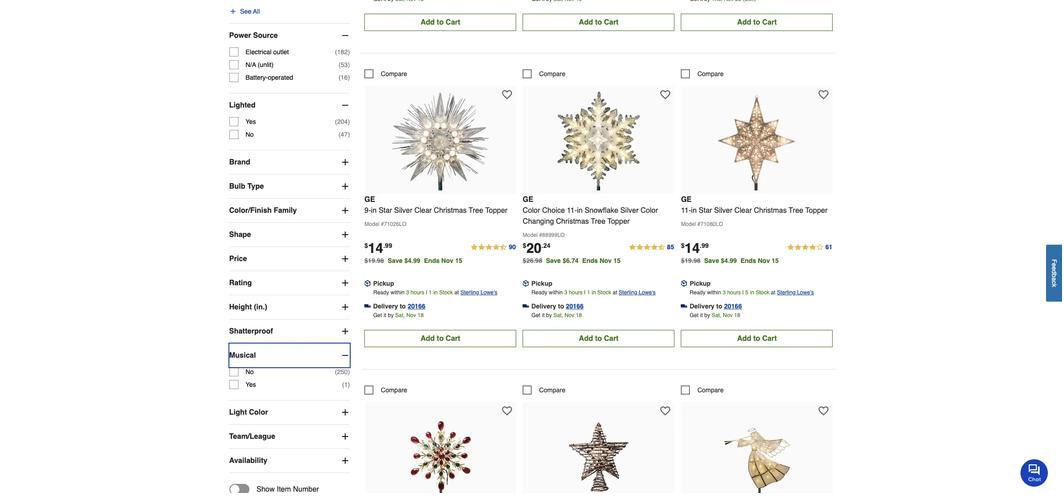 Task type: locate. For each thing, give the bounding box(es) containing it.
1 horizontal spatial $19.98 save $4.99 ends nov 15
[[682, 257, 779, 265]]

1 horizontal spatial #
[[540, 232, 543, 239]]

clear inside 'ge 9-in star silver clear christmas tree topper'
[[415, 207, 432, 215]]

$ 14 .99 down model # 71026lo
[[365, 240, 392, 256]]

20
[[527, 240, 542, 256]]

0 horizontal spatial topper
[[486, 207, 508, 215]]

( for 250
[[335, 369, 337, 376]]

1 horizontal spatial 1
[[429, 290, 432, 296]]

2 horizontal spatial ends
[[741, 257, 757, 265]]

0 horizontal spatial get
[[374, 312, 382, 319]]

2 delivery from the left
[[532, 303, 557, 310]]

0 horizontal spatial sterling lowe's button
[[461, 288, 498, 297]]

get
[[374, 312, 382, 319], [532, 312, 541, 319], [690, 312, 699, 319]]

1 horizontal spatial savings save $4.99 element
[[705, 257, 783, 265]]

savings save $4.99 element for 61
[[705, 257, 783, 265]]

) for ( 47 )
[[348, 131, 350, 138]]

18 for 20166 button associated with third the truck filled 'image' from left
[[735, 312, 741, 319]]

0 horizontal spatial 14
[[368, 240, 384, 256]]

3 for second the truck filled 'image' 20166 button
[[565, 290, 568, 296]]

plus image for color/finish family
[[341, 206, 350, 215]]

5014121673 element
[[682, 386, 724, 395]]

was price $19.98 element
[[365, 255, 388, 265], [682, 255, 705, 265]]

compare for 5014121673 element
[[698, 387, 724, 394]]

sterling lowe's button
[[461, 288, 498, 297], [619, 288, 656, 297], [778, 288, 815, 297]]

save down the .24
[[546, 257, 561, 265]]

1 actual price $14.99 element from the left
[[365, 240, 392, 256]]

1 horizontal spatial 20166 button
[[566, 302, 584, 311]]

1 e from the top
[[1052, 263, 1059, 267]]

truck filled image
[[365, 303, 371, 310], [523, 303, 530, 310], [682, 303, 688, 310]]

1 horizontal spatial sat,
[[554, 312, 564, 319]]

lowe's down 61 "button"
[[798, 290, 815, 296]]

2 horizontal spatial 3
[[723, 290, 726, 296]]

light color button
[[229, 401, 350, 425]]

was price $19.98 element for 90
[[365, 255, 388, 265]]

$ 14 .99 right 85
[[682, 240, 709, 256]]

stock for the sterling lowe's button for second the truck filled 'image' 20166 button
[[598, 290, 612, 296]]

14 for 90
[[368, 240, 384, 256]]

1 horizontal spatial $19.98
[[682, 257, 701, 265]]

0 horizontal spatial pickup
[[373, 280, 394, 287]]

14 right 85
[[685, 240, 700, 256]]

plus image for rating
[[341, 279, 350, 288]]

2 horizontal spatial at
[[772, 290, 776, 296]]

) up ( 47 )
[[348, 118, 350, 125]]

delivery for 1st the truck filled 'image' from the left
[[373, 303, 398, 310]]

silver inside 'ge 9-in star silver clear christmas tree topper'
[[394, 207, 413, 215]]

$19.98 down model # 71026lo
[[365, 257, 384, 265]]

topper inside 'ge 9-in star silver clear christmas tree topper'
[[486, 207, 508, 215]]

2 horizontal spatial stock
[[756, 290, 770, 296]]

1 3 from the left
[[406, 290, 409, 296]]

chat invite button image
[[1021, 460, 1049, 487]]

3 sat, from the left
[[712, 312, 722, 319]]

1 $19.98 save $4.99 ends nov 15 from the left
[[365, 257, 463, 265]]

0 horizontal spatial .99
[[384, 242, 392, 249]]

4.5 stars image containing 85
[[629, 242, 675, 253]]

2 ge from the left
[[523, 196, 534, 204]]

ge color choice 11-in snowflake silver color changing christmas tree topper
[[523, 196, 659, 226]]

star up model # 71080lo
[[699, 207, 713, 215]]

.99 down model # 71080lo
[[700, 242, 709, 249]]

2 horizontal spatial ends nov 15 element
[[741, 257, 783, 265]]

( for 16
[[339, 74, 341, 81]]

1 horizontal spatial .99
[[700, 242, 709, 249]]

1 within from the left
[[391, 290, 405, 296]]

1 horizontal spatial color
[[523, 207, 541, 215]]

0 horizontal spatial ends
[[424, 257, 440, 265]]

plus image for light color
[[341, 408, 350, 418]]

3 stock from the left
[[756, 290, 770, 296]]

0 horizontal spatial ready
[[374, 290, 389, 296]]

5 ) from the top
[[348, 131, 350, 138]]

family
[[274, 207, 297, 215]]

1 horizontal spatial ready within 3 hours | 1 in stock at sterling lowe's
[[532, 290, 656, 296]]

2 horizontal spatial ready
[[690, 290, 706, 296]]

plus image inside team/league button
[[341, 433, 350, 442]]

silver right snowflake
[[621, 207, 639, 215]]

1 horizontal spatial at
[[613, 290, 618, 296]]

14
[[368, 240, 384, 256], [685, 240, 700, 256]]

1 horizontal spatial 3
[[565, 290, 568, 296]]

ge color choice 11-in snowflake silver color changing christmas tree topper image
[[549, 90, 649, 191]]

2 horizontal spatial |
[[743, 290, 744, 296]]

1 ge from the left
[[365, 196, 375, 204]]

0 horizontal spatial get it by sat, nov 18
[[374, 312, 424, 319]]

height
[[229, 303, 252, 312]]

2 silver from the left
[[621, 207, 639, 215]]

1 20166 button from the left
[[408, 302, 426, 311]]

3 20166 button from the left
[[725, 302, 743, 311]]

1 horizontal spatial ends nov 15 element
[[583, 257, 625, 265]]

1 vertical spatial no
[[246, 369, 254, 376]]

christmas
[[434, 207, 467, 215], [755, 207, 787, 215], [556, 218, 589, 226]]

pickup
[[373, 280, 394, 287], [532, 280, 553, 287], [690, 280, 711, 287]]

1 clear from the left
[[415, 207, 432, 215]]

ge up model # 71080lo
[[682, 196, 692, 204]]

ends nov 15 element
[[424, 257, 466, 265], [583, 257, 625, 265], [741, 257, 783, 265]]

0 horizontal spatial 20166
[[408, 303, 426, 310]]

yes down lighted
[[246, 118, 256, 125]]

in inside ge color choice 11-in snowflake silver color changing christmas tree topper
[[577, 207, 583, 215]]

11- up model # 71080lo
[[682, 207, 692, 215]]

11- right choice
[[567, 207, 577, 215]]

star inside ge 11-in star silver clear christmas tree topper
[[699, 207, 713, 215]]

$4.99 for 90
[[405, 257, 421, 265]]

4.5 stars image for 14
[[470, 242, 517, 253]]

2 horizontal spatial tree
[[789, 207, 804, 215]]

#
[[381, 221, 384, 228], [698, 221, 701, 228], [540, 232, 543, 239]]

$ 14 .99 for 90
[[365, 240, 392, 256]]

1 horizontal spatial delivery to 20166
[[532, 303, 584, 310]]

lowe's down 85 'button'
[[639, 290, 656, 296]]

1 horizontal spatial lowe's
[[639, 290, 656, 296]]

compare for 1000525553 "element"
[[540, 70, 566, 77]]

16
[[341, 74, 348, 81]]

2 ) from the top
[[348, 61, 350, 68]]

pickup image for ready within 3 hours | 5 in stock at sterling lowe's
[[682, 281, 688, 287]]

1 20166 from the left
[[408, 303, 426, 310]]

save down 71080lo at the right top
[[705, 257, 720, 265]]

1 horizontal spatial truck filled image
[[523, 303, 530, 310]]

ready within 3 hours | 1 in stock at sterling lowe's
[[374, 290, 498, 296], [532, 290, 656, 296]]

plus image inside price button
[[341, 255, 350, 264]]

2 sat, from the left
[[554, 312, 564, 319]]

model # 71080lo
[[682, 221, 724, 228]]

2 yes from the top
[[246, 381, 256, 389]]

0 horizontal spatial 11-
[[567, 207, 577, 215]]

2 horizontal spatial sterling
[[778, 290, 796, 296]]

4 plus image from the top
[[341, 255, 350, 264]]

1 at from the left
[[455, 290, 459, 296]]

minus image for musical
[[341, 351, 350, 360]]

tree up 90 button
[[469, 207, 484, 215]]

3 plus image from the top
[[341, 206, 350, 215]]

$19.98 save $4.99 ends nov 15 down 71026lo
[[365, 257, 463, 265]]

plus image inside color/finish family button
[[341, 206, 350, 215]]

0 horizontal spatial ends nov 15 element
[[424, 257, 466, 265]]

2 horizontal spatial sat,
[[712, 312, 722, 319]]

0 horizontal spatial delivery to 20166
[[373, 303, 426, 310]]

1 delivery from the left
[[373, 303, 398, 310]]

pickup image for ready within 3 hours | 1 in stock at sterling lowe's
[[365, 281, 371, 287]]

0 horizontal spatial delivery
[[373, 303, 398, 310]]

1 horizontal spatial christmas
[[556, 218, 589, 226]]

save down 71026lo
[[388, 257, 403, 265]]

shatterproof button
[[229, 320, 350, 344]]

plus image for height (in.)
[[341, 303, 350, 312]]

2 | from the left
[[585, 290, 586, 296]]

tree up 61 "button"
[[789, 207, 804, 215]]

( 1 )
[[342, 381, 350, 389]]

2 horizontal spatial topper
[[806, 207, 828, 215]]

1 lowe's from the left
[[481, 290, 498, 296]]

actual price $14.99 element right 85
[[682, 240, 709, 256]]

2 $19.98 from the left
[[682, 257, 701, 265]]

1 $19.98 from the left
[[365, 257, 384, 265]]

musical button
[[229, 344, 350, 368]]

ge up 9-
[[365, 196, 375, 204]]

$19.98 save $4.99 ends nov 15 up 5
[[682, 257, 779, 265]]

clear for 11-
[[735, 207, 752, 215]]

2 $19.98 save $4.99 ends nov 15 from the left
[[682, 257, 779, 265]]

1 plus image from the top
[[341, 158, 350, 167]]

tree inside ge color choice 11-in snowflake silver color changing christmas tree topper
[[591, 218, 606, 226]]

plus image inside rating button
[[341, 279, 350, 288]]

nov
[[442, 257, 454, 265], [600, 257, 612, 265], [759, 257, 771, 265], [407, 312, 416, 319], [565, 312, 575, 319], [724, 312, 733, 319]]

0 horizontal spatial 18
[[418, 312, 424, 319]]

pickup for pickup image
[[532, 280, 553, 287]]

1 horizontal spatial by
[[547, 312, 552, 319]]

) for ( 204 )
[[348, 118, 350, 125]]

0 horizontal spatial $
[[365, 242, 368, 249]]

2 horizontal spatial save
[[705, 257, 720, 265]]

47
[[341, 131, 348, 138]]

0 horizontal spatial pickup image
[[365, 281, 371, 287]]

minus image
[[341, 31, 350, 40], [341, 351, 350, 360]]

53
[[341, 61, 348, 68]]

delivery for third the truck filled 'image' from left
[[690, 303, 715, 310]]

1 horizontal spatial get it by sat, nov 18
[[532, 312, 582, 319]]

15 for 61
[[772, 257, 779, 265]]

compare
[[381, 70, 408, 77], [540, 70, 566, 77], [698, 70, 724, 77], [381, 387, 408, 394], [540, 387, 566, 394], [698, 387, 724, 394]]

1 horizontal spatial 18
[[576, 312, 582, 319]]

1 ends nov 15 element from the left
[[424, 257, 466, 265]]

$ down model # 71026lo
[[365, 242, 368, 249]]

topper up 90 button
[[486, 207, 508, 215]]

1 horizontal spatial tree
[[591, 218, 606, 226]]

ge for ge 9-in star silver clear christmas tree topper
[[365, 196, 375, 204]]

silver inside ge 11-in star silver clear christmas tree topper
[[715, 207, 733, 215]]

2 by from the left
[[547, 312, 552, 319]]

3 silver from the left
[[715, 207, 733, 215]]

2 savings save $4.99 element from the left
[[705, 257, 783, 265]]

2 .99 from the left
[[700, 242, 709, 249]]

1 11- from the left
[[567, 207, 577, 215]]

type
[[248, 182, 264, 191]]

2 clear from the left
[[735, 207, 752, 215]]

2 horizontal spatial within
[[708, 290, 722, 296]]

0 horizontal spatial $4.99
[[405, 257, 421, 265]]

topper up 61 "button"
[[806, 207, 828, 215]]

plus image inside the see all button
[[229, 8, 237, 15]]

by for second the truck filled 'image' 20166 button
[[547, 312, 552, 319]]

heart outline image
[[503, 90, 513, 100], [661, 90, 671, 100], [661, 406, 671, 417], [819, 406, 829, 417]]

11- inside ge color choice 11-in snowflake silver color changing christmas tree topper
[[567, 207, 577, 215]]

hours
[[411, 290, 425, 296], [569, 290, 583, 296], [728, 290, 742, 296]]

|
[[426, 290, 428, 296], [585, 290, 586, 296], [743, 290, 744, 296]]

lowe's for 1st the truck filled 'image' from the left
[[481, 290, 498, 296]]

minus image up 250 on the bottom left of the page
[[341, 351, 350, 360]]

color up changing
[[523, 207, 541, 215]]

2 ready from the left
[[532, 290, 548, 296]]

14 down model # 71026lo
[[368, 240, 384, 256]]

color/finish family
[[229, 207, 297, 215]]

1 savings save $4.99 element from the left
[[388, 257, 466, 265]]

0 horizontal spatial clear
[[415, 207, 432, 215]]

2 get it by sat, nov 18 from the left
[[532, 312, 582, 319]]

actual price $20.24 element
[[523, 240, 551, 256]]

4 ) from the top
[[348, 118, 350, 125]]

0 horizontal spatial ready within 3 hours | 1 in stock at sterling lowe's
[[374, 290, 498, 296]]

e
[[1052, 263, 1059, 267], [1052, 267, 1059, 270]]

tree inside 'ge 9-in star silver clear christmas tree topper'
[[469, 207, 484, 215]]

1 sterling lowe's button from the left
[[461, 288, 498, 297]]

clear
[[415, 207, 432, 215], [735, 207, 752, 215]]

4.5 stars image
[[470, 242, 517, 253], [629, 242, 675, 253]]

2 horizontal spatial hours
[[728, 290, 742, 296]]

plus image inside the availability "button"
[[341, 457, 350, 466]]

pickup for ready within 3 hours | 5 in stock at sterling lowe's's pickup icon
[[690, 280, 711, 287]]

model left 71080lo at the right top
[[682, 221, 697, 228]]

$
[[365, 242, 368, 249], [523, 242, 527, 249], [682, 242, 685, 249]]

actual price $14.99 element for 90
[[365, 240, 392, 256]]

pickup image
[[365, 281, 371, 287], [682, 281, 688, 287]]

get it by sat, nov 18
[[374, 312, 424, 319], [532, 312, 582, 319], [690, 312, 741, 319]]

) down ( 204 ) in the top left of the page
[[348, 131, 350, 138]]

1 horizontal spatial was price $19.98 element
[[682, 255, 705, 265]]

) up 53 on the left of page
[[348, 48, 350, 56]]

7 ) from the top
[[348, 381, 350, 389]]

2 ends from the left
[[583, 257, 598, 265]]

e up the b
[[1052, 267, 1059, 270]]

1 vertical spatial minus image
[[341, 351, 350, 360]]

3 pickup from the left
[[690, 280, 711, 287]]

$19.98 down model # 71080lo
[[682, 257, 701, 265]]

0 horizontal spatial ge
[[365, 196, 375, 204]]

0 vertical spatial minus image
[[341, 31, 350, 40]]

f
[[1052, 259, 1059, 263]]

compare inside 5014121675 element
[[381, 387, 408, 394]]

color right light
[[249, 409, 268, 417]]

14 for 61
[[685, 240, 700, 256]]

1 $ from the left
[[365, 242, 368, 249]]

1 by from the left
[[388, 312, 394, 319]]

within
[[391, 290, 405, 296], [549, 290, 563, 296], [708, 290, 722, 296]]

add to cart button
[[365, 14, 517, 31], [523, 14, 675, 31], [682, 14, 834, 31], [365, 330, 517, 348], [523, 330, 675, 348], [682, 330, 834, 348]]

$ right 90
[[523, 242, 527, 249]]

1 horizontal spatial star
[[699, 207, 713, 215]]

$4.99 up ready within 3 hours | 5 in stock at sterling lowe's
[[721, 257, 737, 265]]

6 ) from the top
[[348, 369, 350, 376]]

compare for 5014121669 'element'
[[540, 387, 566, 394]]

1 ) from the top
[[348, 48, 350, 56]]

ends nov 15 element for 90
[[424, 257, 466, 265]]

2 stock from the left
[[598, 290, 612, 296]]

star up model # 71026lo
[[379, 207, 392, 215]]

model up 20
[[523, 232, 538, 239]]

2 ready within 3 hours | 1 in stock at sterling lowe's from the left
[[532, 290, 656, 296]]

2 horizontal spatial 15
[[772, 257, 779, 265]]

0 horizontal spatial was price $19.98 element
[[365, 255, 388, 265]]

compare inside the 1001168998 element
[[381, 70, 408, 77]]

1 horizontal spatial save
[[546, 257, 561, 265]]

no down musical
[[246, 369, 254, 376]]

compare for 1000110799 element
[[698, 70, 724, 77]]

2 horizontal spatial delivery to 20166
[[690, 303, 743, 310]]

2 sterling lowe's button from the left
[[619, 288, 656, 297]]

ge inside 'ge 9-in star silver clear christmas tree topper'
[[365, 196, 375, 204]]

1 ends from the left
[[424, 257, 440, 265]]

1 4.5 stars image from the left
[[470, 242, 517, 253]]

color inside button
[[249, 409, 268, 417]]

topper
[[486, 207, 508, 215], [806, 207, 828, 215], [608, 218, 630, 226]]

1 horizontal spatial it
[[542, 312, 545, 319]]

n/a
[[246, 61, 256, 68]]

0 vertical spatial no
[[246, 131, 254, 138]]

3 ge from the left
[[682, 196, 692, 204]]

model for 11-in star silver clear christmas tree topper
[[682, 221, 697, 228]]

2 3 from the left
[[565, 290, 568, 296]]

was price $19.98 element down model # 71026lo
[[365, 255, 388, 265]]

3 hours from the left
[[728, 290, 742, 296]]

bulb type
[[229, 182, 264, 191]]

ge 10-in angel off-white/gold white christmas tree topper image
[[707, 407, 808, 494]]

3 18 from the left
[[735, 312, 741, 319]]

minus image up 182
[[341, 31, 350, 40]]

2 save from the left
[[546, 257, 561, 265]]

1 .99 from the left
[[384, 242, 392, 249]]

3
[[406, 290, 409, 296], [565, 290, 568, 296], [723, 290, 726, 296]]

silver
[[394, 207, 413, 215], [621, 207, 639, 215], [715, 207, 733, 215]]

minus image inside musical button
[[341, 351, 350, 360]]

0 horizontal spatial $19.98 save $4.99 ends nov 15
[[365, 257, 463, 265]]

1 pickup image from the left
[[365, 281, 371, 287]]

11-
[[567, 207, 577, 215], [682, 207, 692, 215]]

0 horizontal spatial 15
[[456, 257, 463, 265]]

plus image inside height (in.) button
[[341, 303, 350, 312]]

model down 9-
[[365, 221, 380, 228]]

204
[[337, 118, 348, 125]]

yes up light color
[[246, 381, 256, 389]]

get for 1st the truck filled 'image' from the left
[[374, 312, 382, 319]]

2 ends nov 15 element from the left
[[583, 257, 625, 265]]

all
[[253, 8, 260, 15]]

plus image inside the brand button
[[341, 158, 350, 167]]

) for ( 53 )
[[348, 61, 350, 68]]

at
[[455, 290, 459, 296], [613, 290, 618, 296], [772, 290, 776, 296]]

0 horizontal spatial by
[[388, 312, 394, 319]]

1000525553 element
[[523, 69, 566, 78]]

star inside 'ge 9-in star silver clear christmas tree topper'
[[379, 207, 392, 215]]

3 ) from the top
[[348, 74, 350, 81]]

1 minus image from the top
[[341, 31, 350, 40]]

2 11- from the left
[[682, 207, 692, 215]]

1000110799 element
[[682, 69, 724, 78]]

0 horizontal spatial tree
[[469, 207, 484, 215]]

delivery to 20166
[[373, 303, 426, 310], [532, 303, 584, 310], [690, 303, 743, 310]]

2 20166 from the left
[[566, 303, 584, 310]]

) up 16
[[348, 61, 350, 68]]

compare inside 5014121673 element
[[698, 387, 724, 394]]

1 ready within 3 hours | 1 in stock at sterling lowe's from the left
[[374, 290, 498, 296]]

ge inside ge 11-in star silver clear christmas tree topper
[[682, 196, 692, 204]]

0 horizontal spatial sat,
[[395, 312, 405, 319]]

model for color choice 11-in snowflake silver color changing christmas tree topper
[[523, 232, 538, 239]]

color for ge color choice 11-in snowflake silver color changing christmas tree topper
[[523, 207, 541, 215]]

price
[[229, 255, 247, 263]]

1 stock from the left
[[440, 290, 453, 296]]

2 18 from the left
[[576, 312, 582, 319]]

2 horizontal spatial it
[[701, 312, 703, 319]]

2 horizontal spatial christmas
[[755, 207, 787, 215]]

stock
[[440, 290, 453, 296], [598, 290, 612, 296], [756, 290, 770, 296]]

minus image
[[341, 101, 350, 110]]

$26.98 save $6.74 ends nov 15
[[523, 257, 621, 265]]

0 horizontal spatial 20166 button
[[408, 302, 426, 311]]

1 vertical spatial heart outline image
[[503, 406, 513, 417]]

compare inside 1000110799 element
[[698, 70, 724, 77]]

2 20166 button from the left
[[566, 302, 584, 311]]

topper for 9-in star silver clear christmas tree topper
[[486, 207, 508, 215]]

1 horizontal spatial 15
[[614, 257, 621, 265]]

6 plus image from the top
[[341, 457, 350, 466]]

1 get from the left
[[374, 312, 382, 319]]

0 horizontal spatial sterling
[[461, 290, 479, 296]]

sterling
[[461, 290, 479, 296], [619, 290, 638, 296], [778, 290, 796, 296]]

plus image inside light color button
[[341, 408, 350, 418]]

actual price $14.99 element
[[365, 240, 392, 256], [682, 240, 709, 256]]

2 horizontal spatial get
[[690, 312, 699, 319]]

0 horizontal spatial |
[[426, 290, 428, 296]]

it
[[384, 312, 387, 319], [542, 312, 545, 319], [701, 312, 703, 319]]

delivery
[[373, 303, 398, 310], [532, 303, 557, 310], [690, 303, 715, 310]]

ready
[[374, 290, 389, 296], [532, 290, 548, 296], [690, 290, 706, 296]]

no
[[246, 131, 254, 138], [246, 369, 254, 376]]

1
[[429, 290, 432, 296], [588, 290, 591, 296], [345, 381, 348, 389]]

minus image for power source
[[341, 31, 350, 40]]

1 horizontal spatial within
[[549, 290, 563, 296]]

compare inside 5014121669 'element'
[[540, 387, 566, 394]]

christmas inside ge 11-in star silver clear christmas tree topper
[[755, 207, 787, 215]]

clear inside ge 11-in star silver clear christmas tree topper
[[735, 207, 752, 215]]

topper down snowflake
[[608, 218, 630, 226]]

3 $ from the left
[[682, 242, 685, 249]]

tree down snowflake
[[591, 218, 606, 226]]

1 pickup from the left
[[373, 280, 394, 287]]

clear for 9-
[[415, 207, 432, 215]]

1 horizontal spatial sterling
[[619, 290, 638, 296]]

plus image
[[341, 158, 350, 167], [341, 182, 350, 191], [341, 206, 350, 215], [341, 255, 350, 264], [341, 327, 350, 336], [341, 457, 350, 466]]

tree
[[469, 207, 484, 215], [789, 207, 804, 215], [591, 218, 606, 226]]

3 15 from the left
[[772, 257, 779, 265]]

0 horizontal spatial lowe's
[[481, 290, 498, 296]]

2 15 from the left
[[614, 257, 621, 265]]

plus image inside shape button
[[341, 230, 350, 240]]

1 sterling from the left
[[461, 290, 479, 296]]

silver up 71080lo at the right top
[[715, 207, 733, 215]]

3 for 20166 button associated with third the truck filled 'image' from left
[[723, 290, 726, 296]]

savings save $4.99 element
[[388, 257, 466, 265], [705, 257, 783, 265]]

3 get from the left
[[690, 312, 699, 319]]

2 sterling from the left
[[619, 290, 638, 296]]

0 horizontal spatial silver
[[394, 207, 413, 215]]

christmas inside 'ge 9-in star silver clear christmas tree topper'
[[434, 207, 467, 215]]

silver up 71026lo
[[394, 207, 413, 215]]

shape button
[[229, 223, 350, 247]]

1 get it by sat, nov 18 from the left
[[374, 312, 424, 319]]

silver for 9-
[[394, 207, 413, 215]]

silver for 11-
[[715, 207, 733, 215]]

minus image inside power source "button"
[[341, 31, 350, 40]]

4.5 stars image containing 90
[[470, 242, 517, 253]]

0 horizontal spatial #
[[381, 221, 384, 228]]

lowe's down 90 button
[[481, 290, 498, 296]]

2 plus image from the top
[[341, 182, 350, 191]]

2 e from the top
[[1052, 267, 1059, 270]]

save for 90
[[388, 257, 403, 265]]

) down 53 on the left of page
[[348, 74, 350, 81]]

1 save from the left
[[388, 257, 403, 265]]

$ inside $ 20 .24
[[523, 242, 527, 249]]

ge inside ge color choice 11-in snowflake silver color changing christmas tree topper
[[523, 196, 534, 204]]

1 no from the top
[[246, 131, 254, 138]]

3 ends from the left
[[741, 257, 757, 265]]

.99 down model # 71026lo
[[384, 242, 392, 249]]

f e e d b a c k button
[[1047, 245, 1063, 302]]

yes
[[246, 118, 256, 125], [246, 381, 256, 389]]

0 horizontal spatial it
[[384, 312, 387, 319]]

( 250 )
[[335, 369, 350, 376]]

1 horizontal spatial 4.5 stars image
[[629, 242, 675, 253]]

ge up changing
[[523, 196, 534, 204]]

plus image inside bulb type button
[[341, 182, 350, 191]]

in inside ge 11-in star silver clear christmas tree topper
[[692, 207, 697, 215]]

2 it from the left
[[542, 312, 545, 319]]

3 delivery from the left
[[690, 303, 715, 310]]

tree inside ge 11-in star silver clear christmas tree topper
[[789, 207, 804, 215]]

1 horizontal spatial 11-
[[682, 207, 692, 215]]

1 horizontal spatial pickup
[[532, 280, 553, 287]]

star for 9-
[[379, 207, 392, 215]]

2 $4.99 from the left
[[721, 257, 737, 265]]

15 for 90
[[456, 257, 463, 265]]

2 horizontal spatial #
[[698, 221, 701, 228]]

18
[[418, 312, 424, 319], [576, 312, 582, 319], [735, 312, 741, 319]]

compare inside 1000525553 "element"
[[540, 70, 566, 77]]

1 horizontal spatial hours
[[569, 290, 583, 296]]

$4.99 down 71026lo
[[405, 257, 421, 265]]

star for 11-
[[699, 207, 713, 215]]

topper inside ge 11-in star silver clear christmas tree topper
[[806, 207, 828, 215]]

2 pickup image from the left
[[682, 281, 688, 287]]

3 ends nov 15 element from the left
[[741, 257, 783, 265]]

) up ( 1 )
[[348, 369, 350, 376]]

$ right 85
[[682, 242, 685, 249]]

e up the d
[[1052, 263, 1059, 267]]

christmas for 11-in star silver clear christmas tree topper
[[755, 207, 787, 215]]

1 horizontal spatial ge
[[523, 196, 534, 204]]

2 14 from the left
[[685, 240, 700, 256]]

ge
[[365, 196, 375, 204], [523, 196, 534, 204], [682, 196, 692, 204]]

1 horizontal spatial ready
[[532, 290, 548, 296]]

plus image
[[229, 8, 237, 15], [341, 230, 350, 240], [341, 279, 350, 288], [341, 303, 350, 312], [341, 408, 350, 418], [341, 433, 350, 442]]

250
[[337, 369, 348, 376]]

5
[[746, 290, 749, 296]]

$19.98 save $4.99 ends nov 15
[[365, 257, 463, 265], [682, 257, 779, 265]]

20166
[[408, 303, 426, 310], [566, 303, 584, 310], [725, 303, 743, 310]]

0 horizontal spatial color
[[249, 409, 268, 417]]

$19.98 save $4.99 ends nov 15 for 90
[[365, 257, 463, 265]]

heart outline image
[[819, 90, 829, 100], [503, 406, 513, 417]]

no up brand
[[246, 131, 254, 138]]

2 horizontal spatial $
[[682, 242, 685, 249]]

1 for second the truck filled 'image' 20166 button
[[588, 290, 591, 296]]

# for color
[[540, 232, 543, 239]]

$19.98
[[365, 257, 384, 265], [682, 257, 701, 265]]

1001168998 element
[[365, 69, 408, 78]]

2 horizontal spatial ge
[[682, 196, 692, 204]]

color up 85 'button'
[[641, 207, 659, 215]]

0 horizontal spatial star
[[379, 207, 392, 215]]

1 horizontal spatial $4.99
[[721, 257, 737, 265]]

see all button
[[229, 7, 260, 16]]

) down ( 250 )
[[348, 381, 350, 389]]

plus image inside shatterproof button
[[341, 327, 350, 336]]

2 pickup from the left
[[532, 280, 553, 287]]

actual price $14.99 element down model # 71026lo
[[365, 240, 392, 256]]

was price $19.98 element down model # 71080lo
[[682, 255, 705, 265]]

ends nov 15 element for 61
[[741, 257, 783, 265]]



Task type: describe. For each thing, give the bounding box(es) containing it.
sterling lowe's button for 1st the truck filled 'image' from the left's 20166 button
[[461, 288, 498, 297]]

) for ( 182 )
[[348, 48, 350, 56]]

d
[[1052, 270, 1059, 274]]

power source button
[[229, 24, 350, 47]]

light color
[[229, 409, 268, 417]]

topper for 11-in star silver clear christmas tree topper
[[806, 207, 828, 215]]

$19.98 save $4.99 ends nov 15 for 61
[[682, 257, 779, 265]]

topper inside ge color choice 11-in snowflake silver color changing christmas tree topper
[[608, 218, 630, 226]]

get for third the truck filled 'image' from left
[[690, 312, 699, 319]]

electrical outlet
[[246, 48, 289, 56]]

0 horizontal spatial heart outline image
[[503, 406, 513, 417]]

color/finish
[[229, 207, 272, 215]]

c
[[1052, 281, 1059, 284]]

85 button
[[629, 242, 675, 253]]

stock for the sterling lowe's button corresponding to 20166 button associated with third the truck filled 'image' from left
[[756, 290, 770, 296]]

.99 for 61
[[700, 242, 709, 249]]

9-
[[365, 207, 371, 215]]

light
[[229, 409, 247, 417]]

11- inside ge 11-in star silver clear christmas tree topper
[[682, 207, 692, 215]]

see all
[[240, 8, 260, 15]]

f e e d b a c k
[[1052, 259, 1059, 287]]

ready within 3 hours | 1 in stock at sterling lowe's for second the truck filled 'image' 20166 button
[[532, 290, 656, 296]]

pickup for ready within 3 hours | 1 in stock at sterling lowe's's pickup icon
[[373, 280, 394, 287]]

height (in.) button
[[229, 296, 350, 319]]

sterling lowe's button for second the truck filled 'image' 20166 button
[[619, 288, 656, 297]]

( 47 )
[[339, 131, 350, 138]]

ends for 61
[[741, 257, 757, 265]]

n/a (unlit)
[[246, 61, 274, 68]]

tree for 9-in star silver clear christmas tree topper
[[469, 207, 484, 215]]

.24
[[542, 242, 551, 249]]

$19.98 for 61
[[682, 257, 701, 265]]

2 at from the left
[[613, 290, 618, 296]]

1 for 1st the truck filled 'image' from the left's 20166 button
[[429, 290, 432, 296]]

$26.98
[[523, 257, 543, 265]]

( for 53
[[339, 61, 341, 68]]

plus image for price
[[341, 255, 350, 264]]

ge 9.5-in snowflake gold/green/red clear christmas tree topper image
[[391, 407, 491, 494]]

source
[[253, 31, 278, 40]]

sterling for second the truck filled 'image'
[[619, 290, 638, 296]]

save for 85
[[546, 257, 561, 265]]

ge for ge 11-in star silver clear christmas tree topper
[[682, 196, 692, 204]]

pickup image
[[523, 281, 530, 287]]

3 | from the left
[[743, 290, 744, 296]]

) for ( 250 )
[[348, 369, 350, 376]]

by for 1st the truck filled 'image' from the left's 20166 button
[[388, 312, 394, 319]]

3 get it by sat, nov 18 from the left
[[690, 312, 741, 319]]

changing
[[523, 218, 554, 226]]

color for light color
[[249, 409, 268, 417]]

plus image for brand
[[341, 158, 350, 167]]

compare for 5014121675 element
[[381, 387, 408, 394]]

3 delivery to 20166 from the left
[[690, 303, 743, 310]]

1 it from the left
[[384, 312, 387, 319]]

.99 for 90
[[384, 242, 392, 249]]

model # 88999lo
[[523, 232, 565, 239]]

delivery for second the truck filled 'image'
[[532, 303, 557, 310]]

lowe's for second the truck filled 'image'
[[639, 290, 656, 296]]

( 53 )
[[339, 61, 350, 68]]

$6.74
[[563, 257, 579, 265]]

2 horizontal spatial color
[[641, 207, 659, 215]]

plus image for team/league
[[341, 433, 350, 442]]

yes for ( 204 )
[[246, 118, 256, 125]]

85
[[668, 244, 675, 251]]

(unlit)
[[258, 61, 274, 68]]

3 truck filled image from the left
[[682, 303, 688, 310]]

ends for 85
[[583, 257, 598, 265]]

2 delivery to 20166 from the left
[[532, 303, 584, 310]]

ends nov 15 element for 85
[[583, 257, 625, 265]]

$ for 85
[[523, 242, 527, 249]]

18 for 1st the truck filled 'image' from the left's 20166 button
[[418, 312, 424, 319]]

was price $19.98 element for 61
[[682, 255, 705, 265]]

power source
[[229, 31, 278, 40]]

see
[[240, 8, 252, 15]]

battery-operated
[[246, 74, 293, 81]]

ready for second the truck filled 'image'
[[532, 290, 548, 296]]

plus image for bulb type
[[341, 182, 350, 191]]

(in.)
[[254, 303, 267, 312]]

by for 20166 button associated with third the truck filled 'image' from left
[[705, 312, 711, 319]]

3 for 1st the truck filled 'image' from the left's 20166 button
[[406, 290, 409, 296]]

snowflake
[[585, 207, 619, 215]]

plus image for shape
[[341, 230, 350, 240]]

ge 11-in star silver clear christmas tree topper image
[[707, 90, 808, 191]]

price button
[[229, 247, 350, 271]]

sterling lowe's button for 20166 button associated with third the truck filled 'image' from left
[[778, 288, 815, 297]]

5014121669 element
[[523, 386, 566, 395]]

2 hours from the left
[[569, 290, 583, 296]]

bulb type button
[[229, 175, 350, 198]]

b
[[1052, 274, 1059, 278]]

( 182 )
[[335, 48, 350, 56]]

height (in.)
[[229, 303, 267, 312]]

silver inside ge color choice 11-in snowflake silver color changing christmas tree topper
[[621, 207, 639, 215]]

3 20166 from the left
[[725, 303, 743, 310]]

ge 11-in star silver clear christmas tree topper
[[682, 196, 828, 215]]

savings save $6.74 element
[[546, 257, 625, 265]]

90 button
[[470, 242, 517, 253]]

plus image for shatterproof
[[341, 327, 350, 336]]

model # 71026lo
[[365, 221, 407, 228]]

shape
[[229, 231, 251, 239]]

# for 9-
[[381, 221, 384, 228]]

1 truck filled image from the left
[[365, 303, 371, 310]]

ready within 3 hours | 5 in stock at sterling lowe's
[[690, 290, 815, 296]]

ends for 90
[[424, 257, 440, 265]]

0 horizontal spatial 1
[[345, 381, 348, 389]]

2 truck filled image from the left
[[523, 303, 530, 310]]

3 it from the left
[[701, 312, 703, 319]]

in inside 'ge 9-in star silver clear christmas tree topper'
[[371, 207, 377, 215]]

2 within from the left
[[549, 290, 563, 296]]

no for ( 250 )
[[246, 369, 254, 376]]

rating
[[229, 279, 252, 287]]

christmas for 9-in star silver clear christmas tree topper
[[434, 207, 467, 215]]

sterling for third the truck filled 'image' from left
[[778, 290, 796, 296]]

3 at from the left
[[772, 290, 776, 296]]

no for ( 47 )
[[246, 131, 254, 138]]

show item number element
[[229, 485, 319, 494]]

1 hours from the left
[[411, 290, 425, 296]]

( 204 )
[[335, 118, 350, 125]]

) for ( 16 )
[[348, 74, 350, 81]]

4.5 stars image for 20
[[629, 242, 675, 253]]

savings save $4.99 element for 90
[[388, 257, 466, 265]]

$4.99 for 61
[[721, 257, 737, 265]]

20166 button for second the truck filled 'image'
[[566, 302, 584, 311]]

k
[[1052, 284, 1059, 287]]

operated
[[268, 74, 293, 81]]

outlet
[[273, 48, 289, 56]]

61
[[826, 244, 833, 251]]

71026lo
[[384, 221, 407, 228]]

4 stars image
[[787, 242, 834, 253]]

20166 button for 1st the truck filled 'image' from the left
[[408, 302, 426, 311]]

61 button
[[787, 242, 834, 253]]

) for ( 1 )
[[348, 381, 350, 389]]

( for 204
[[335, 118, 337, 125]]

1 | from the left
[[426, 290, 428, 296]]

color/finish family button
[[229, 199, 350, 223]]

christmas inside ge color choice 11-in snowflake silver color changing christmas tree topper
[[556, 218, 589, 226]]

actual price $14.99 element for 61
[[682, 240, 709, 256]]

1 sat, from the left
[[395, 312, 405, 319]]

brand button
[[229, 151, 350, 174]]

lighted button
[[229, 93, 350, 117]]

compare for the 1001168998 element
[[381, 70, 408, 77]]

5014121675 element
[[365, 386, 408, 395]]

( for 182
[[335, 48, 337, 56]]

1 horizontal spatial heart outline image
[[819, 90, 829, 100]]

get for second the truck filled 'image'
[[532, 312, 541, 319]]

18 for second the truck filled 'image' 20166 button
[[576, 312, 582, 319]]

shatterproof
[[229, 328, 273, 336]]

a
[[1052, 278, 1059, 281]]

tree for 11-in star silver clear christmas tree topper
[[789, 207, 804, 215]]

was price $26.98 element
[[523, 255, 546, 265]]

$ 20 .24
[[523, 240, 551, 256]]

model for 9-in star silver clear christmas tree topper
[[365, 221, 380, 228]]

plus image for availability
[[341, 457, 350, 466]]

bulb
[[229, 182, 246, 191]]

1 delivery to 20166 from the left
[[373, 303, 426, 310]]

3 within from the left
[[708, 290, 722, 296]]

90
[[509, 244, 516, 251]]

team/league button
[[229, 425, 350, 449]]

( for 47
[[339, 131, 341, 138]]

team/league
[[229, 433, 275, 441]]

182
[[337, 48, 348, 56]]

ready for third the truck filled 'image' from left
[[690, 290, 706, 296]]

$ 14 .99 for 61
[[682, 240, 709, 256]]

brand
[[229, 158, 250, 167]]

battery-
[[246, 74, 268, 81]]

71080lo
[[701, 221, 724, 228]]

power
[[229, 31, 251, 40]]

( for 1
[[342, 381, 345, 389]]

availability
[[229, 457, 268, 465]]

availability button
[[229, 449, 350, 473]]

electrical
[[246, 48, 272, 56]]

ge 9-in star silver clear christmas tree topper image
[[391, 90, 491, 191]]

( 16 )
[[339, 74, 350, 81]]

88999lo
[[543, 232, 565, 239]]

rating button
[[229, 271, 350, 295]]

ge 9-in star silver clear christmas tree topper
[[365, 196, 508, 215]]

choice
[[543, 207, 565, 215]]

lighted
[[229, 101, 256, 109]]

ge 11-in star brown/gold white christmas tree topper image
[[549, 407, 649, 494]]

15 for 85
[[614, 257, 621, 265]]

ready within 3 hours | 1 in stock at sterling lowe's for 1st the truck filled 'image' from the left's 20166 button
[[374, 290, 498, 296]]

$ for 90
[[365, 242, 368, 249]]

musical
[[229, 352, 256, 360]]



Task type: vqa. For each thing, say whether or not it's contained in the screenshot.


